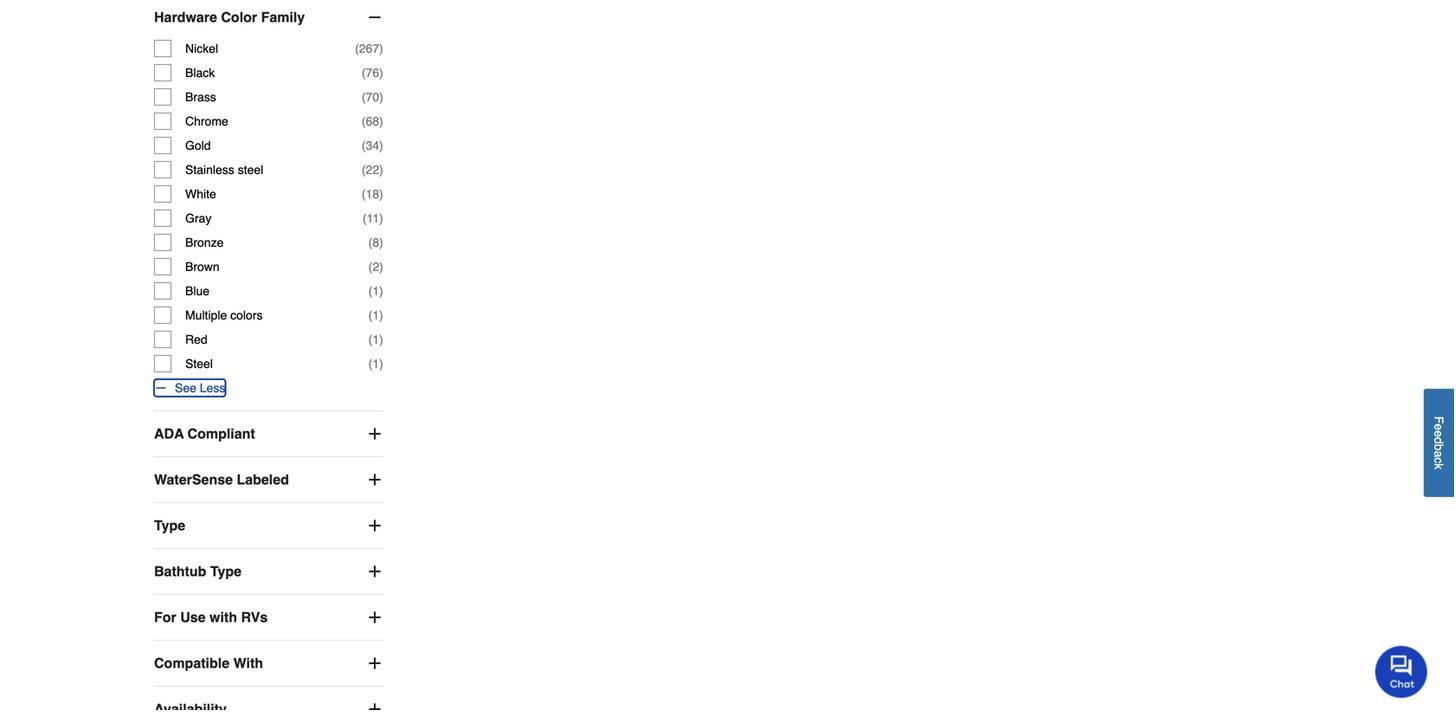 Task type: vqa. For each thing, say whether or not it's contained in the screenshot.


Task type: locate. For each thing, give the bounding box(es) containing it.
1 ( 1 ) from the top
[[369, 284, 383, 298]]

brass
[[185, 90, 216, 104]]

5 plus image from the top
[[366, 701, 383, 710]]

minus image up '( 267 )'
[[366, 9, 383, 26]]

plus image inside the "ada compliant" button
[[366, 425, 383, 443]]

) for white
[[379, 187, 383, 201]]

color
[[221, 9, 257, 25]]

76
[[366, 66, 379, 80]]

use
[[180, 609, 206, 625]]

chrome
[[185, 114, 228, 128]]

( for nickel
[[355, 42, 359, 55]]

e up d on the right bottom of page
[[1433, 424, 1447, 431]]

8 ) from the top
[[379, 211, 383, 225]]

bathtub
[[154, 563, 206, 579]]

13 ) from the top
[[379, 333, 383, 346]]

( for gold
[[362, 139, 366, 152]]

) for steel
[[379, 357, 383, 371]]

( for brass
[[362, 90, 366, 104]]

minus image
[[366, 9, 383, 26], [154, 381, 168, 395]]

9 ) from the top
[[379, 236, 383, 249]]

minus image left see
[[154, 381, 168, 395]]

d
[[1433, 437, 1447, 444]]

4 ( 1 ) from the top
[[369, 357, 383, 371]]

18
[[366, 187, 379, 201]]

f
[[1433, 416, 1447, 424]]

bathtub type
[[154, 563, 242, 579]]

1 ) from the top
[[379, 42, 383, 55]]

) for multiple colors
[[379, 308, 383, 322]]

family
[[261, 9, 305, 25]]

ada compliant
[[154, 426, 255, 442]]

compatible with button
[[154, 641, 383, 686]]

2 ( 1 ) from the top
[[369, 308, 383, 322]]

see
[[175, 381, 197, 395]]

( for gray
[[363, 211, 367, 225]]

type right bathtub
[[210, 563, 242, 579]]

2
[[373, 260, 379, 274]]

5 ) from the top
[[379, 139, 383, 152]]

k
[[1433, 464, 1447, 470]]

2 1 from the top
[[373, 308, 379, 322]]

70
[[366, 90, 379, 104]]

1 vertical spatial plus image
[[366, 471, 383, 489]]

steel
[[238, 163, 264, 177]]

1
[[373, 284, 379, 298], [373, 308, 379, 322], [373, 333, 379, 346], [373, 357, 379, 371]]

( 76 )
[[362, 66, 383, 80]]

plus image for ada compliant
[[366, 425, 383, 443]]

3 1 from the top
[[373, 333, 379, 346]]

2 ) from the top
[[379, 66, 383, 80]]

7 ) from the top
[[379, 187, 383, 201]]

3 ( 1 ) from the top
[[369, 333, 383, 346]]

stainless
[[185, 163, 235, 177]]

4 1 from the top
[[373, 357, 379, 371]]

rvs
[[241, 609, 268, 625]]

( 1 ) for blue
[[369, 284, 383, 298]]

plus image inside for use with rvs button
[[366, 609, 383, 626]]

e
[[1433, 424, 1447, 431], [1433, 431, 1447, 437]]

1 vertical spatial type
[[210, 563, 242, 579]]

b
[[1433, 444, 1447, 451]]

4 plus image from the top
[[366, 655, 383, 672]]

11 ) from the top
[[379, 284, 383, 298]]

steel
[[185, 357, 213, 371]]

1 horizontal spatial type
[[210, 563, 242, 579]]

hardware
[[154, 9, 217, 25]]

plus image inside compatible with button
[[366, 655, 383, 672]]

( 1 )
[[369, 284, 383, 298], [369, 308, 383, 322], [369, 333, 383, 346], [369, 357, 383, 371]]

1 for multiple colors
[[373, 308, 379, 322]]

10 ) from the top
[[379, 260, 383, 274]]

1 vertical spatial minus image
[[154, 381, 168, 395]]

1 plus image from the top
[[366, 517, 383, 534]]

3 ) from the top
[[379, 90, 383, 104]]

) for brown
[[379, 260, 383, 274]]

( 18 )
[[362, 187, 383, 201]]

type up bathtub
[[154, 518, 185, 534]]

2 e from the top
[[1433, 431, 1447, 437]]

( 1 ) for red
[[369, 333, 383, 346]]

plus image inside watersense labeled button
[[366, 471, 383, 489]]

0 vertical spatial type
[[154, 518, 185, 534]]

plus image
[[366, 425, 383, 443], [366, 471, 383, 489]]

e up the b
[[1433, 431, 1447, 437]]

( for black
[[362, 66, 366, 80]]

) for brass
[[379, 90, 383, 104]]

labeled
[[237, 472, 289, 488]]

0 horizontal spatial minus image
[[154, 381, 168, 395]]

for use with rvs
[[154, 609, 268, 625]]

plus image
[[366, 517, 383, 534], [366, 563, 383, 580], [366, 609, 383, 626], [366, 655, 383, 672], [366, 701, 383, 710]]

( for chrome
[[362, 114, 366, 128]]

0 horizontal spatial type
[[154, 518, 185, 534]]

14 ) from the top
[[379, 357, 383, 371]]

12 ) from the top
[[379, 308, 383, 322]]

68
[[366, 114, 379, 128]]

( for steel
[[369, 357, 373, 371]]

1 1 from the top
[[373, 284, 379, 298]]

4 ) from the top
[[379, 114, 383, 128]]

) for stainless steel
[[379, 163, 383, 177]]

compliant
[[188, 426, 255, 442]]

nickel
[[185, 42, 218, 55]]

( for bronze
[[369, 236, 373, 249]]

1 horizontal spatial minus image
[[366, 9, 383, 26]]

( 70 )
[[362, 90, 383, 104]]

0 vertical spatial plus image
[[366, 425, 383, 443]]

1 for red
[[373, 333, 379, 346]]

brown
[[185, 260, 220, 274]]

for
[[154, 609, 176, 625]]

0 vertical spatial minus image
[[366, 9, 383, 26]]

1 plus image from the top
[[366, 425, 383, 443]]

plus image for with
[[366, 655, 383, 672]]

type inside bathtub type button
[[210, 563, 242, 579]]

( 2 )
[[369, 260, 383, 274]]

type
[[154, 518, 185, 534], [210, 563, 242, 579]]

2 plus image from the top
[[366, 563, 383, 580]]

(
[[355, 42, 359, 55], [362, 66, 366, 80], [362, 90, 366, 104], [362, 114, 366, 128], [362, 139, 366, 152], [362, 163, 366, 177], [362, 187, 366, 201], [363, 211, 367, 225], [369, 236, 373, 249], [369, 260, 373, 274], [369, 284, 373, 298], [369, 308, 373, 322], [369, 333, 373, 346], [369, 357, 373, 371]]

plus image for watersense labeled
[[366, 471, 383, 489]]

2 plus image from the top
[[366, 471, 383, 489]]

( for white
[[362, 187, 366, 201]]

)
[[379, 42, 383, 55], [379, 66, 383, 80], [379, 90, 383, 104], [379, 114, 383, 128], [379, 139, 383, 152], [379, 163, 383, 177], [379, 187, 383, 201], [379, 211, 383, 225], [379, 236, 383, 249], [379, 260, 383, 274], [379, 284, 383, 298], [379, 308, 383, 322], [379, 333, 383, 346], [379, 357, 383, 371]]

plus image inside bathtub type button
[[366, 563, 383, 580]]

plus image for type
[[366, 563, 383, 580]]

6 ) from the top
[[379, 163, 383, 177]]

3 plus image from the top
[[366, 609, 383, 626]]

plus image for use
[[366, 609, 383, 626]]

( 267 )
[[355, 42, 383, 55]]



Task type: describe. For each thing, give the bounding box(es) containing it.
blue
[[185, 284, 210, 298]]

( for brown
[[369, 260, 373, 274]]

plus image inside "type" button
[[366, 517, 383, 534]]

22
[[366, 163, 379, 177]]

red
[[185, 333, 208, 346]]

white
[[185, 187, 216, 201]]

a
[[1433, 451, 1447, 457]]

) for chrome
[[379, 114, 383, 128]]

watersense labeled
[[154, 472, 289, 488]]

gray
[[185, 211, 212, 225]]

34
[[366, 139, 379, 152]]

less
[[200, 381, 226, 395]]

) for gray
[[379, 211, 383, 225]]

( for red
[[369, 333, 373, 346]]

black
[[185, 66, 215, 80]]

1 for blue
[[373, 284, 379, 298]]

1 e from the top
[[1433, 424, 1447, 431]]

bathtub type button
[[154, 549, 383, 594]]

) for blue
[[379, 284, 383, 298]]

( 22 )
[[362, 163, 383, 177]]

) for nickel
[[379, 42, 383, 55]]

267
[[359, 42, 379, 55]]

8
[[373, 236, 379, 249]]

( for multiple colors
[[369, 308, 373, 322]]

( 1 ) for multiple colors
[[369, 308, 383, 322]]

hardware color family
[[154, 9, 305, 25]]

compatible with
[[154, 655, 263, 671]]

) for gold
[[379, 139, 383, 152]]

11
[[367, 211, 379, 225]]

watersense
[[154, 472, 233, 488]]

( for blue
[[369, 284, 373, 298]]

( 1 ) for steel
[[369, 357, 383, 371]]

compatible
[[154, 655, 230, 671]]

f e e d b a c k
[[1433, 416, 1447, 470]]

type inside "type" button
[[154, 518, 185, 534]]

( 68 )
[[362, 114, 383, 128]]

see less button
[[154, 379, 226, 397]]

( 11 )
[[363, 211, 383, 225]]

hardware color family button
[[154, 0, 383, 40]]

) for bronze
[[379, 236, 383, 249]]

minus image inside hardware color family 'button'
[[366, 9, 383, 26]]

for use with rvs button
[[154, 595, 383, 640]]

multiple
[[185, 308, 227, 322]]

with
[[210, 609, 237, 625]]

) for black
[[379, 66, 383, 80]]

f e e d b a c k button
[[1425, 389, 1455, 497]]

ada
[[154, 426, 184, 442]]

multiple colors
[[185, 308, 263, 322]]

( for stainless steel
[[362, 163, 366, 177]]

type button
[[154, 503, 383, 548]]

watersense labeled button
[[154, 457, 383, 502]]

ada compliant button
[[154, 411, 383, 456]]

colors
[[230, 308, 263, 322]]

1 for steel
[[373, 357, 379, 371]]

( 8 )
[[369, 236, 383, 249]]

c
[[1433, 457, 1447, 464]]

stainless steel
[[185, 163, 264, 177]]

gold
[[185, 139, 211, 152]]

with
[[233, 655, 263, 671]]

bronze
[[185, 236, 224, 249]]

chat invite button image
[[1376, 645, 1429, 698]]

) for red
[[379, 333, 383, 346]]

minus image inside see less button
[[154, 381, 168, 395]]

see less
[[175, 381, 226, 395]]

( 34 )
[[362, 139, 383, 152]]



